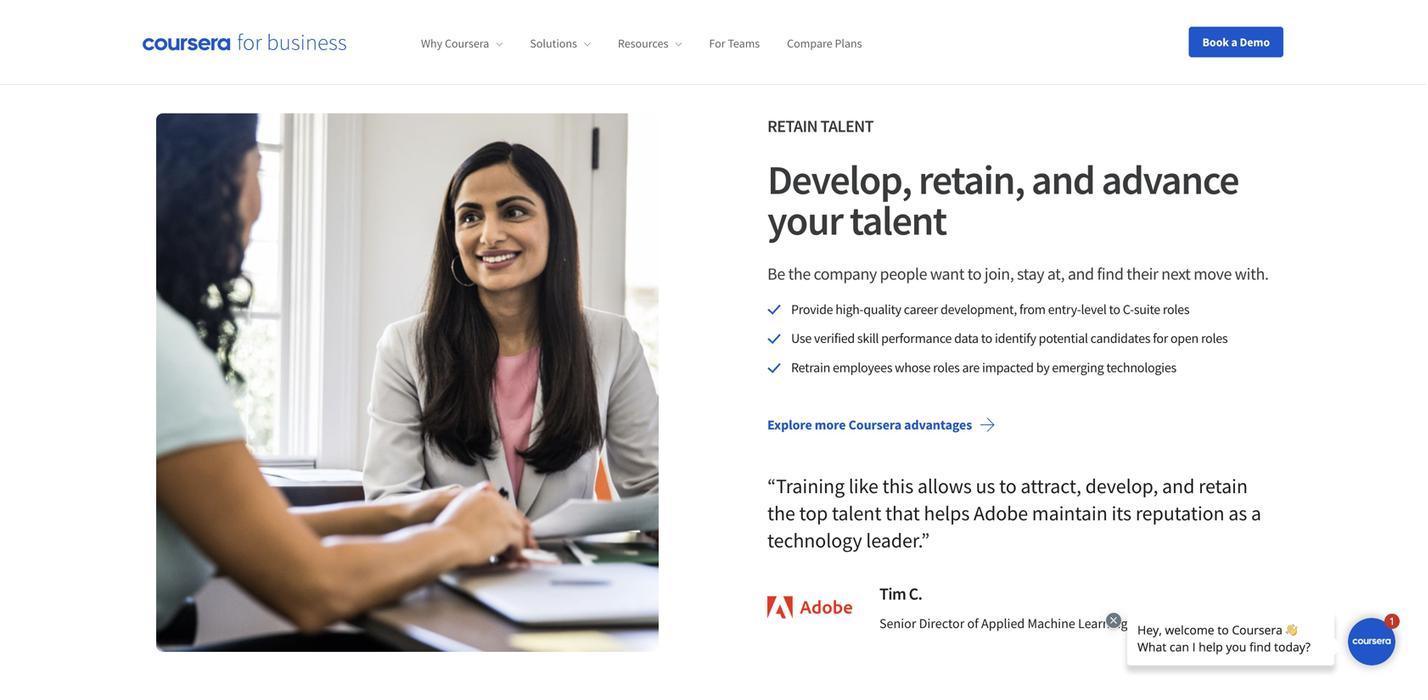 Task type: locate. For each thing, give the bounding box(es) containing it.
tim c.
[[880, 583, 922, 604]]

advantages
[[904, 416, 972, 433]]

plans
[[835, 36, 862, 51]]

talent up people
[[850, 195, 947, 246]]

0 horizontal spatial a
[[1232, 34, 1238, 50]]

use verified skill performance data to identify potential candidates for open roles
[[791, 330, 1228, 347]]

and
[[1032, 154, 1095, 205], [1068, 263, 1094, 284], [1162, 473, 1195, 499]]

find
[[1097, 263, 1124, 284]]

adobe
[[974, 500, 1028, 526], [1134, 615, 1171, 632]]

roles right the open
[[1201, 330, 1228, 347]]

1 horizontal spatial adobe
[[1134, 615, 1171, 632]]

explore more coursera advantages link
[[754, 405, 1010, 445]]

adobe right learning, on the bottom right of the page
[[1134, 615, 1171, 632]]

to inside training like this allows us to attract, develop, and retain the top talent that helps adobe maintain its reputation as a technology leader.
[[999, 473, 1017, 499]]

retain
[[1199, 473, 1248, 499]]

1 vertical spatial talent
[[832, 500, 882, 526]]

0 horizontal spatial roles
[[933, 359, 960, 376]]

1 vertical spatial the
[[768, 500, 795, 526]]

compare
[[787, 36, 833, 51]]

the
[[788, 263, 811, 284], [768, 500, 795, 526]]

applied
[[981, 615, 1025, 632]]

coursera
[[445, 36, 489, 51], [849, 416, 902, 433]]

senior director of applied machine learning, adobe
[[880, 615, 1171, 632]]

0 horizontal spatial coursera
[[445, 36, 489, 51]]

a right book
[[1232, 34, 1238, 50]]

be
[[768, 263, 785, 284]]

0 vertical spatial roles
[[1163, 301, 1190, 318]]

potential
[[1039, 330, 1088, 347]]

1 horizontal spatial coursera
[[849, 416, 902, 433]]

coursera hiring solutions image
[[156, 113, 659, 652]]

provide high-quality career development, from entry-level to c-suite roles
[[791, 301, 1190, 318]]

1 horizontal spatial roles
[[1163, 301, 1190, 318]]

to left join,
[[968, 263, 982, 284]]

verified
[[814, 330, 855, 347]]

for teams
[[709, 36, 760, 51]]

open
[[1171, 330, 1199, 347]]

are
[[962, 359, 980, 376]]

1 vertical spatial adobe
[[1134, 615, 1171, 632]]

retain
[[768, 115, 818, 137]]

attract,
[[1021, 473, 1082, 499]]

a right as
[[1251, 500, 1262, 526]]

0 vertical spatial and
[[1032, 154, 1095, 205]]

to right 'data'
[[981, 330, 993, 347]]

coursera right more
[[849, 416, 902, 433]]

the left top
[[768, 500, 795, 526]]

roles right suite
[[1163, 301, 1190, 318]]

to for join,
[[968, 263, 982, 284]]

technology
[[768, 528, 862, 553]]

tim
[[880, 583, 906, 604]]

talent inside develop, retain, and advance your talent
[[850, 195, 947, 246]]

0 vertical spatial a
[[1232, 34, 1238, 50]]

book
[[1203, 34, 1229, 50]]

resources link
[[618, 36, 682, 51]]

performance
[[881, 330, 952, 347]]

2 vertical spatial and
[[1162, 473, 1195, 499]]

retain talent
[[768, 115, 874, 137]]

1 vertical spatial a
[[1251, 500, 1262, 526]]

coursera right the why
[[445, 36, 489, 51]]

for teams link
[[709, 36, 760, 51]]

adobe down us
[[974, 500, 1028, 526]]

use
[[791, 330, 812, 347]]

solutions
[[530, 36, 577, 51]]

adobe inside training like this allows us to attract, develop, and retain the top talent that helps adobe maintain its reputation as a technology leader.
[[974, 500, 1028, 526]]

1 vertical spatial roles
[[1201, 330, 1228, 347]]

top
[[799, 500, 828, 526]]

talent
[[850, 195, 947, 246], [832, 500, 882, 526]]

talent down like
[[832, 500, 882, 526]]

for
[[709, 36, 726, 51]]

to right us
[[999, 473, 1017, 499]]

provide
[[791, 301, 833, 318]]

the right be
[[788, 263, 811, 284]]

0 horizontal spatial adobe
[[974, 500, 1028, 526]]

its
[[1112, 500, 1132, 526]]

1 horizontal spatial a
[[1251, 500, 1262, 526]]

roles
[[1163, 301, 1190, 318], [1201, 330, 1228, 347], [933, 359, 960, 376]]

talent inside training like this allows us to attract, develop, and retain the top talent that helps adobe maintain its reputation as a technology leader.
[[832, 500, 882, 526]]

roles left the are
[[933, 359, 960, 376]]

to
[[968, 263, 982, 284], [1109, 301, 1121, 318], [981, 330, 993, 347], [999, 473, 1017, 499]]

book a demo
[[1203, 34, 1270, 50]]

quality
[[864, 301, 902, 318]]

why
[[421, 36, 442, 51]]

maintain
[[1032, 500, 1108, 526]]

like
[[849, 473, 879, 499]]

0 vertical spatial talent
[[850, 195, 947, 246]]

to left c-
[[1109, 301, 1121, 318]]

talent
[[821, 115, 874, 137]]

2 horizontal spatial roles
[[1201, 330, 1228, 347]]

identify
[[995, 330, 1036, 347]]

0 vertical spatial adobe
[[974, 500, 1028, 526]]



Task type: vqa. For each thing, say whether or not it's contained in the screenshot.
roles corresponding to Provide high-quality career development, from entry-level to C-suite roles
yes



Task type: describe. For each thing, give the bounding box(es) containing it.
develop, retain, and advance your talent
[[768, 154, 1239, 246]]

be the company people want to join, stay at, and find their next move with.
[[768, 263, 1269, 284]]

why coursera link
[[421, 36, 503, 51]]

2 vertical spatial roles
[[933, 359, 960, 376]]

1 vertical spatial coursera
[[849, 416, 902, 433]]

your
[[768, 195, 843, 246]]

retrain employees whose roles are impacted by emerging technologies
[[791, 359, 1177, 376]]

with.
[[1235, 263, 1269, 284]]

emerging
[[1052, 359, 1104, 376]]

teams
[[728, 36, 760, 51]]

explore more coursera advantages
[[768, 416, 972, 433]]

retrain
[[791, 359, 830, 376]]

roles for provide high-quality career development, from entry-level to c-suite roles
[[1163, 301, 1190, 318]]

career
[[904, 301, 938, 318]]

development,
[[941, 301, 1017, 318]]

and inside develop, retain, and advance your talent
[[1032, 154, 1095, 205]]

for
[[1153, 330, 1168, 347]]

compare plans link
[[787, 36, 862, 51]]

a inside training like this allows us to attract, develop, and retain the top talent that helps adobe maintain its reputation as a technology leader.
[[1251, 500, 1262, 526]]

training like this allows us to attract, develop, and retain the top talent that helps adobe maintain its reputation as a technology leader.
[[768, 473, 1262, 553]]

to for identify
[[981, 330, 993, 347]]

us
[[976, 473, 995, 499]]

helps
[[924, 500, 970, 526]]

candidates
[[1091, 330, 1151, 347]]

reputation
[[1136, 500, 1225, 526]]

their
[[1127, 263, 1159, 284]]

from
[[1020, 301, 1046, 318]]

at,
[[1047, 263, 1065, 284]]

book a demo button
[[1189, 27, 1284, 57]]

whose
[[895, 359, 931, 376]]

entry-
[[1048, 301, 1081, 318]]

explore
[[768, 416, 812, 433]]

why coursera
[[421, 36, 489, 51]]

next
[[1162, 263, 1191, 284]]

of
[[967, 615, 979, 632]]

learning,
[[1078, 615, 1131, 632]]

level
[[1081, 301, 1107, 318]]

that
[[886, 500, 920, 526]]

senior
[[880, 615, 916, 632]]

suite
[[1134, 301, 1161, 318]]

resources
[[618, 36, 668, 51]]

technologies
[[1107, 359, 1177, 376]]

0 vertical spatial coursera
[[445, 36, 489, 51]]

a inside button
[[1232, 34, 1238, 50]]

0 vertical spatial the
[[788, 263, 811, 284]]

company
[[814, 263, 877, 284]]

impacted
[[982, 359, 1034, 376]]

advance
[[1102, 154, 1239, 205]]

and inside training like this allows us to attract, develop, and retain the top talent that helps adobe maintain its reputation as a technology leader.
[[1162, 473, 1195, 499]]

to for attract,
[[999, 473, 1017, 499]]

roles for use verified skill performance data to identify potential candidates for open roles
[[1201, 330, 1228, 347]]

training
[[776, 473, 845, 499]]

retain,
[[919, 154, 1025, 205]]

move
[[1194, 263, 1232, 284]]

by
[[1036, 359, 1050, 376]]

people
[[880, 263, 927, 284]]

director
[[919, 615, 965, 632]]

1 vertical spatial and
[[1068, 263, 1094, 284]]

as
[[1229, 500, 1247, 526]]

demo
[[1240, 34, 1270, 50]]

employees
[[833, 359, 893, 376]]

compare plans
[[787, 36, 862, 51]]

c.
[[909, 583, 922, 604]]

stay
[[1017, 263, 1044, 284]]

the inside training like this allows us to attract, develop, and retain the top talent that helps adobe maintain its reputation as a technology leader.
[[768, 500, 795, 526]]

data
[[954, 330, 979, 347]]

coursera for business image
[[143, 33, 346, 51]]

high-
[[836, 301, 864, 318]]

develop,
[[1086, 473, 1158, 499]]

join,
[[985, 263, 1014, 284]]

leader.
[[866, 528, 921, 553]]

allows
[[918, 473, 972, 499]]

adobe logo image
[[768, 596, 852, 619]]

machine
[[1028, 615, 1076, 632]]

solutions link
[[530, 36, 591, 51]]

c-
[[1123, 301, 1134, 318]]

more
[[815, 416, 846, 433]]

skill
[[857, 330, 879, 347]]

want
[[930, 263, 965, 284]]

this
[[883, 473, 914, 499]]

develop,
[[768, 154, 912, 205]]



